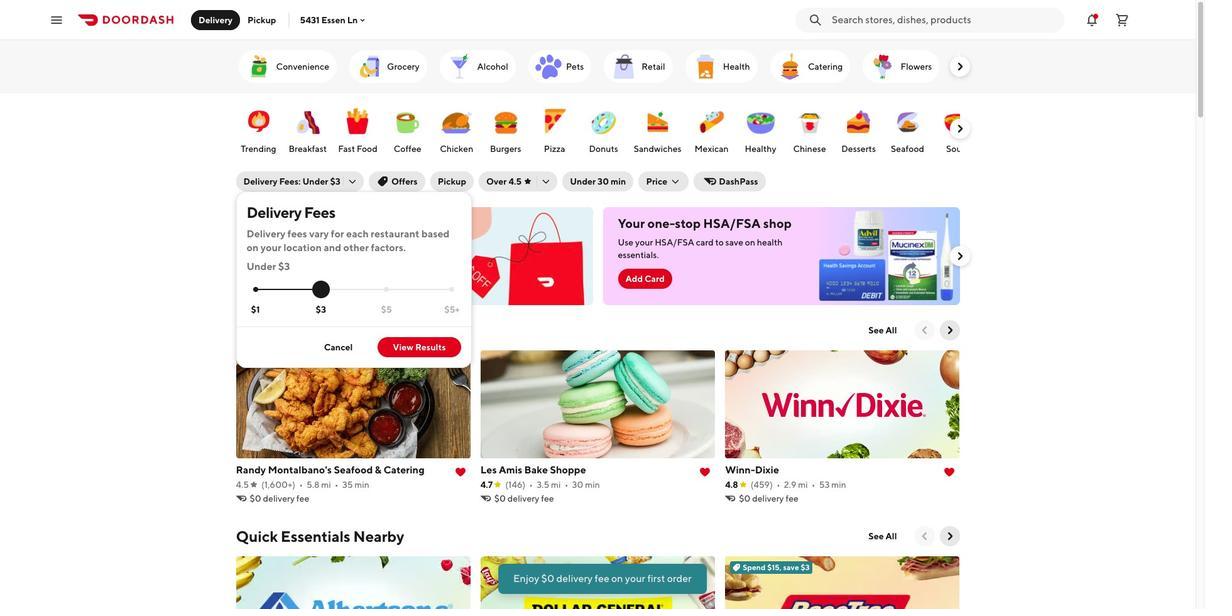 Task type: vqa. For each thing, say whether or not it's contained in the screenshot.
Juice
no



Task type: describe. For each thing, give the bounding box(es) containing it.
flowers link
[[863, 50, 940, 83]]

$​0 for randy
[[250, 494, 261, 504]]

under for under $3
[[247, 261, 276, 273]]

your inside 'use your hsa/fsa card to save on health essentials.'
[[635, 237, 653, 248]]

$​0 delivery fee for amis
[[494, 494, 554, 504]]

see all link for quick essentials nearby
[[861, 527, 904, 547]]

previous button of carousel image for quick essentials nearby
[[918, 530, 931, 543]]

spend $35, save $5
[[254, 357, 322, 366]]

first inside enjoy a $0 delivery fee on your first order.
[[251, 231, 275, 246]]

enjoy $0 delivery fee on your first order
[[513, 573, 692, 585]]

quick
[[236, 528, 278, 545]]

healthy
[[745, 144, 776, 154]]

mi for bake
[[551, 480, 561, 490]]

&
[[375, 464, 381, 476]]

amis
[[499, 464, 522, 476]]

see all for saved stores
[[869, 325, 897, 336]]

minimum
[[298, 253, 335, 263]]

$​0 delivery fee for montalbano's
[[250, 494, 309, 504]]

price button
[[639, 172, 689, 192]]

1 horizontal spatial $5
[[313, 357, 322, 366]]

for
[[331, 228, 344, 240]]

2.9
[[784, 480, 796, 490]]

stores
[[281, 322, 325, 339]]

30 inside 'button'
[[598, 177, 609, 187]]

dashpass button
[[694, 172, 766, 192]]

factors.
[[371, 242, 406, 254]]

over
[[486, 177, 507, 187]]

open menu image
[[49, 12, 64, 27]]

under for under 30 min
[[570, 177, 596, 187]]

chinese
[[793, 144, 826, 154]]

4.7
[[481, 480, 493, 490]]

3 • from the left
[[529, 480, 533, 490]]

use your hsa/fsa card to save on health essentials.
[[618, 237, 783, 260]]

previous button of carousel image for saved stores
[[918, 324, 931, 337]]

fast
[[338, 144, 355, 154]]

enjoy for enjoy $0 delivery fee on your first order
[[513, 573, 539, 585]]

(146)
[[505, 480, 525, 490]]

winn-
[[725, 464, 755, 476]]

fee for winn-dixie
[[786, 494, 799, 504]]

under $3
[[247, 261, 290, 273]]

5431 essen ln
[[300, 15, 358, 25]]

delivery for delivery
[[199, 15, 232, 25]]

fast food
[[338, 144, 377, 154]]

$15,
[[767, 563, 782, 572]]

trending link
[[237, 100, 280, 158]]

restaurant
[[371, 228, 419, 240]]

view
[[393, 342, 413, 352]]

0 vertical spatial hsa/fsa
[[703, 216, 761, 231]]

1 horizontal spatial under
[[302, 177, 328, 187]]

$​0 for les
[[494, 494, 506, 504]]

alcohol
[[477, 62, 508, 72]]

grocery link
[[349, 50, 427, 83]]

les amis bake shoppe
[[481, 464, 586, 476]]

health
[[757, 237, 783, 248]]

1 vertical spatial first
[[647, 573, 665, 585]]

results
[[415, 342, 446, 352]]

$5 subtotal minimum required.
[[251, 253, 373, 263]]

see all link for saved stores
[[861, 320, 904, 341]]

desserts
[[841, 144, 876, 154]]

more
[[284, 276, 305, 287]]

3 mi from the left
[[798, 480, 808, 490]]

fee inside enjoy a $0 delivery fee on your first order.
[[364, 216, 383, 231]]

fees
[[287, 228, 307, 240]]

saved stores
[[236, 322, 325, 339]]

food
[[357, 144, 377, 154]]

$​0 delivery fee for dixie
[[739, 494, 799, 504]]

$3 up 'stores'
[[316, 305, 326, 315]]

one-
[[648, 216, 675, 231]]

essen
[[321, 15, 345, 25]]

to
[[715, 237, 724, 248]]

retail
[[642, 62, 665, 72]]

mexican
[[695, 144, 729, 154]]

• 3.5 mi • 30 min
[[529, 480, 600, 490]]

trending
[[241, 144, 276, 154]]

delivery fees
[[247, 204, 335, 221]]

retail link
[[604, 50, 673, 83]]

on inside enjoy a $0 delivery fee on your first order.
[[386, 216, 401, 231]]

add card
[[625, 274, 665, 284]]

1 horizontal spatial catering
[[808, 62, 843, 72]]

save inside 'use your hsa/fsa card to save on health essentials.'
[[725, 237, 743, 248]]

save for spend $15, save $3
[[783, 563, 799, 572]]

learn
[[259, 276, 282, 287]]

under 30 min
[[570, 177, 626, 187]]

pets
[[566, 62, 584, 72]]

shoppe
[[550, 464, 586, 476]]

over 4.5
[[486, 177, 522, 187]]

dixie
[[755, 464, 779, 476]]

2 next button of carousel image from the top
[[953, 123, 966, 135]]

learn more
[[259, 276, 305, 287]]

pets image
[[533, 52, 564, 82]]

quick essentials nearby
[[236, 528, 404, 545]]

enjoy a $0 delivery fee on your first order.
[[251, 216, 430, 246]]

min for les amis bake shoppe
[[585, 480, 600, 490]]

all for quick essentials nearby
[[886, 532, 897, 542]]

soup
[[946, 144, 967, 154]]

saved stores link
[[236, 320, 325, 341]]

(1,600+)
[[261, 480, 295, 490]]

fee for les amis bake shoppe
[[541, 494, 554, 504]]

grocery image
[[354, 52, 385, 82]]

offers button
[[369, 172, 425, 192]]

beauty image
[[957, 52, 987, 82]]

$35,
[[278, 357, 294, 366]]

order.
[[277, 231, 311, 246]]

cancel button
[[309, 337, 368, 358]]

$5 for $5 subtotal minimum required.
[[251, 253, 262, 263]]

$3 up learn more
[[278, 261, 290, 273]]

health
[[723, 62, 750, 72]]

$​0 for winn-
[[739, 494, 750, 504]]

delivery for delivery fees
[[247, 204, 301, 221]]

stop
[[675, 216, 701, 231]]

min for randy montalbano's seafood & catering
[[355, 480, 369, 490]]

fees
[[304, 204, 335, 221]]

53
[[819, 480, 830, 490]]

alcohol link
[[440, 50, 516, 83]]

catering image
[[775, 52, 805, 82]]

0 horizontal spatial pickup button
[[240, 10, 284, 30]]



Task type: locate. For each thing, give the bounding box(es) containing it.
1 vertical spatial 4.5
[[236, 480, 249, 490]]

2 see from the top
[[869, 532, 884, 542]]

35
[[342, 480, 353, 490]]

0 vertical spatial next button of carousel image
[[953, 250, 966, 263]]

seafood up 35
[[334, 464, 373, 476]]

1 horizontal spatial 4.5
[[509, 177, 522, 187]]

1 horizontal spatial $​0 delivery fee
[[494, 494, 554, 504]]

$​0 delivery fee down (1,600+)
[[250, 494, 309, 504]]

1 vertical spatial enjoy
[[513, 573, 539, 585]]

retail image
[[609, 52, 639, 82]]

over 4.5 button
[[479, 172, 557, 192]]

see for quick essentials nearby
[[869, 532, 884, 542]]

6 • from the left
[[812, 480, 815, 490]]

1 $​0 from the left
[[250, 494, 261, 504]]

cancel
[[324, 342, 353, 352]]

hsa/fsa up to
[[703, 216, 761, 231]]

see all for quick essentials nearby
[[869, 532, 897, 542]]

mi for seafood
[[321, 480, 331, 490]]

1 vertical spatial next button of carousel image
[[953, 123, 966, 135]]

delivery for les
[[508, 494, 539, 504]]

1 vertical spatial $0
[[541, 573, 554, 585]]

1 vertical spatial all
[[886, 532, 897, 542]]

1 vertical spatial save
[[295, 357, 311, 366]]

under up learn at the top left of the page
[[247, 261, 276, 273]]

0 horizontal spatial mi
[[321, 480, 331, 490]]

save for spend $35, save $5
[[295, 357, 311, 366]]

pickup right delivery button
[[248, 15, 276, 25]]

1 horizontal spatial pickup button
[[430, 172, 474, 192]]

les
[[481, 464, 497, 476]]

health image
[[690, 52, 721, 82]]

hsa/fsa down one-
[[655, 237, 694, 248]]

essentials
[[281, 528, 350, 545]]

1 vertical spatial spend
[[743, 563, 766, 572]]

$​0 delivery fee down (459)
[[739, 494, 799, 504]]

2 previous button of carousel image from the top
[[918, 530, 931, 543]]

0 horizontal spatial hsa/fsa
[[655, 237, 694, 248]]

location
[[284, 242, 322, 254]]

0 vertical spatial pickup
[[248, 15, 276, 25]]

$5 down '$5 stars and over' image
[[381, 305, 392, 315]]

30 down shoppe
[[572, 480, 583, 490]]

save right to
[[725, 237, 743, 248]]

5 • from the left
[[777, 480, 780, 490]]

$1
[[251, 305, 260, 315]]

delivery inside button
[[199, 15, 232, 25]]

$3 up fees
[[330, 177, 340, 187]]

0 vertical spatial $0
[[296, 216, 313, 231]]

mi right the '3.5'
[[551, 480, 561, 490]]

2 horizontal spatial mi
[[798, 480, 808, 490]]

0 horizontal spatial save
[[295, 357, 311, 366]]

1 vertical spatial $5
[[381, 305, 392, 315]]

pets link
[[528, 50, 591, 83]]

seafood left soup
[[891, 144, 924, 154]]

a
[[287, 216, 294, 231]]

1 $​0 delivery fee from the left
[[250, 494, 309, 504]]

0 vertical spatial see all link
[[861, 320, 904, 341]]

see
[[869, 325, 884, 336], [869, 532, 884, 542]]

save
[[725, 237, 743, 248], [295, 357, 311, 366], [783, 563, 799, 572]]

0 vertical spatial spend
[[254, 357, 276, 366]]

on up factors.
[[386, 216, 401, 231]]

1 horizontal spatial seafood
[[891, 144, 924, 154]]

0 horizontal spatial $​0
[[250, 494, 261, 504]]

mi right 5.8
[[321, 480, 331, 490]]

delivery
[[315, 216, 362, 231], [263, 494, 295, 504], [508, 494, 539, 504], [752, 494, 784, 504], [556, 573, 593, 585]]

under down donuts
[[570, 177, 596, 187]]

0 horizontal spatial under
[[247, 261, 276, 273]]

2 horizontal spatial $​0 delivery fee
[[739, 494, 799, 504]]

delivery for delivery fees vary for each restaurant based on your location and other factors.
[[247, 228, 285, 240]]

nearby
[[353, 528, 404, 545]]

1 horizontal spatial spend
[[743, 563, 766, 572]]

min right 35
[[355, 480, 369, 490]]

min right the 53
[[831, 480, 846, 490]]

fee for randy montalbano's seafood & catering
[[296, 494, 309, 504]]

shop
[[763, 216, 792, 231]]

based
[[421, 228, 450, 240]]

on left order
[[611, 573, 623, 585]]

convenience
[[276, 62, 329, 72]]

randy
[[236, 464, 266, 476]]

delivery for randy
[[263, 494, 295, 504]]

0 horizontal spatial first
[[251, 231, 275, 246]]

spend
[[254, 357, 276, 366], [743, 563, 766, 572]]

next button of carousel image right flowers
[[953, 60, 966, 73]]

see all
[[869, 325, 897, 336], [869, 532, 897, 542]]

1 horizontal spatial save
[[725, 237, 743, 248]]

view results
[[393, 342, 446, 352]]

0 vertical spatial next button of carousel image
[[953, 60, 966, 73]]

1 previous button of carousel image from the top
[[918, 324, 931, 337]]

1 vertical spatial next button of carousel image
[[943, 324, 956, 337]]

bake
[[524, 464, 548, 476]]

convenience link
[[238, 50, 337, 83]]

health link
[[685, 50, 758, 83]]

2 $​0 from the left
[[494, 494, 506, 504]]

4 • from the left
[[565, 480, 568, 490]]

0 horizontal spatial pickup
[[248, 15, 276, 25]]

your
[[403, 216, 430, 231], [635, 237, 653, 248], [261, 242, 281, 254], [625, 573, 645, 585]]

essentials.
[[618, 250, 659, 260]]

0 vertical spatial 30
[[598, 177, 609, 187]]

2 horizontal spatial save
[[783, 563, 799, 572]]

enjoy for enjoy a $0 delivery fee on your first order.
[[251, 216, 284, 231]]

1 vertical spatial see all link
[[861, 527, 904, 547]]

$3
[[330, 177, 340, 187], [278, 261, 290, 273], [316, 305, 326, 315], [801, 563, 810, 572]]

your up essentials.
[[635, 237, 653, 248]]

chicken
[[440, 144, 473, 154]]

first up subtotal
[[251, 231, 275, 246]]

offers
[[391, 177, 418, 187]]

1 vertical spatial see all
[[869, 532, 897, 542]]

0 horizontal spatial spend
[[254, 357, 276, 366]]

pickup button down chicken
[[430, 172, 474, 192]]

$0 inside enjoy a $0 delivery fee on your first order.
[[296, 216, 313, 231]]

delivery inside enjoy a $0 delivery fee on your first order.
[[315, 216, 362, 231]]

2 see all link from the top
[[861, 527, 904, 547]]

1 vertical spatial seafood
[[334, 464, 373, 476]]

other
[[343, 242, 369, 254]]

1 see all link from the top
[[861, 320, 904, 341]]

2 see all from the top
[[869, 532, 897, 542]]

1 vertical spatial pickup
[[438, 177, 466, 187]]

save right $35,
[[295, 357, 311, 366]]

2 vertical spatial save
[[783, 563, 799, 572]]

min down shoppe
[[585, 480, 600, 490]]

• left 5.8
[[299, 480, 303, 490]]

next button of carousel image
[[953, 60, 966, 73], [953, 123, 966, 135]]

under right fees:
[[302, 177, 328, 187]]

spend left $35,
[[254, 357, 276, 366]]

spend for spend $15, save $3
[[743, 563, 766, 572]]

pickup button up the convenience image
[[240, 10, 284, 30]]

pickup down chicken
[[438, 177, 466, 187]]

on inside delivery fees vary for each restaurant based on your location and other factors.
[[247, 242, 259, 254]]

0 vertical spatial all
[[886, 325, 897, 336]]

• left the '3.5'
[[529, 480, 533, 490]]

2 horizontal spatial $​0
[[739, 494, 750, 504]]

hsa/fsa inside 'use your hsa/fsa card to save on health essentials.'
[[655, 237, 694, 248]]

first left order
[[647, 573, 665, 585]]

5431
[[300, 15, 320, 25]]

pizza
[[544, 144, 565, 154]]

1 • from the left
[[299, 480, 303, 490]]

see for saved stores
[[869, 325, 884, 336]]

1 vertical spatial catering
[[383, 464, 425, 476]]

sandwiches
[[634, 144, 681, 154]]

delivery button
[[191, 10, 240, 30]]

2 vertical spatial next button of carousel image
[[943, 530, 956, 543]]

0 horizontal spatial $​0 delivery fee
[[250, 494, 309, 504]]

spend left $15,
[[743, 563, 766, 572]]

1 all from the top
[[886, 325, 897, 336]]

under 30 min button
[[562, 172, 634, 192]]

under
[[302, 177, 328, 187], [570, 177, 596, 187], [247, 261, 276, 273]]

0 vertical spatial 4.5
[[509, 177, 522, 187]]

2 horizontal spatial $5
[[381, 305, 392, 315]]

0 vertical spatial enjoy
[[251, 216, 284, 231]]

0 horizontal spatial $0
[[296, 216, 313, 231]]

dashpass
[[719, 177, 758, 187]]

1 vertical spatial pickup button
[[430, 172, 474, 192]]

all
[[886, 325, 897, 336], [886, 532, 897, 542]]

see all link
[[861, 320, 904, 341], [861, 527, 904, 547]]

your up under $3
[[261, 242, 281, 254]]

order
[[667, 573, 692, 585]]

• left 2.9
[[777, 480, 780, 490]]

0 horizontal spatial enjoy
[[251, 216, 284, 231]]

on inside 'use your hsa/fsa card to save on health essentials.'
[[745, 237, 755, 248]]

5431 essen ln button
[[300, 15, 368, 25]]

1 horizontal spatial enjoy
[[513, 573, 539, 585]]

catering right &
[[383, 464, 425, 476]]

0 vertical spatial see all
[[869, 325, 897, 336]]

• 2.9 mi • 53 min
[[777, 480, 846, 490]]

$5 right $35,
[[313, 357, 322, 366]]

catering
[[808, 62, 843, 72], [383, 464, 425, 476]]

notification bell image
[[1084, 12, 1100, 27]]

$5 stars and over image
[[384, 287, 389, 292]]

• left 35
[[335, 480, 338, 490]]

min inside 'button'
[[611, 177, 626, 187]]

your one-stop hsa/fsa shop
[[618, 216, 792, 231]]

3 $​0 from the left
[[739, 494, 750, 504]]

0 horizontal spatial seafood
[[334, 464, 373, 476]]

price
[[646, 177, 667, 187]]

your inside delivery fees vary for each restaurant based on your location and other factors.
[[261, 242, 281, 254]]

1 horizontal spatial $​0
[[494, 494, 506, 504]]

add
[[625, 274, 643, 284]]

2 horizontal spatial under
[[570, 177, 596, 187]]

your up factors.
[[403, 216, 430, 231]]

0 vertical spatial previous button of carousel image
[[918, 324, 931, 337]]

2 • from the left
[[335, 480, 338, 490]]

$5 for $5
[[381, 305, 392, 315]]

under inside under 30 min 'button'
[[570, 177, 596, 187]]

previous button of carousel image
[[918, 324, 931, 337], [918, 530, 931, 543]]

pickup
[[248, 15, 276, 25], [438, 177, 466, 187]]

next button of carousel image for saved stores
[[943, 324, 956, 337]]

alcohol image
[[445, 52, 475, 82]]

1 vertical spatial hsa/fsa
[[655, 237, 694, 248]]

your inside enjoy a $0 delivery fee on your first order.
[[403, 216, 430, 231]]

0 horizontal spatial $5
[[251, 253, 262, 263]]

delivery for winn-
[[752, 494, 784, 504]]

min for winn-dixie
[[831, 480, 846, 490]]

your left order
[[625, 573, 645, 585]]

$​0
[[250, 494, 261, 504], [494, 494, 506, 504], [739, 494, 750, 504]]

$​0 down the randy
[[250, 494, 261, 504]]

1 mi from the left
[[321, 480, 331, 490]]

4.5 down the randy
[[236, 480, 249, 490]]

• left the 53
[[812, 480, 815, 490]]

save right $15,
[[783, 563, 799, 572]]

$​0 delivery fee down (146)
[[494, 494, 554, 504]]

enjoy
[[251, 216, 284, 231], [513, 573, 539, 585]]

0 vertical spatial catering
[[808, 62, 843, 72]]

0 items, open order cart image
[[1115, 12, 1130, 27]]

all for saved stores
[[886, 325, 897, 336]]

4.5
[[509, 177, 522, 187], [236, 480, 249, 490]]

0 vertical spatial first
[[251, 231, 275, 246]]

0 vertical spatial see
[[869, 325, 884, 336]]

montalbano's
[[268, 464, 332, 476]]

fees:
[[279, 177, 301, 187]]

2 $​0 delivery fee from the left
[[494, 494, 554, 504]]

spend for spend $35, save $5
[[254, 357, 276, 366]]

1 see from the top
[[869, 325, 884, 336]]

$​0 down (146)
[[494, 494, 506, 504]]

$5 left subtotal
[[251, 253, 262, 263]]

1 vertical spatial 30
[[572, 480, 583, 490]]

1 horizontal spatial mi
[[551, 480, 561, 490]]

30
[[598, 177, 609, 187], [572, 480, 583, 490]]

1 vertical spatial see
[[869, 532, 884, 542]]

next button of carousel image
[[953, 250, 966, 263], [943, 324, 956, 337], [943, 530, 956, 543]]

0 vertical spatial save
[[725, 237, 743, 248]]

view results button
[[378, 337, 461, 358]]

1 horizontal spatial hsa/fsa
[[703, 216, 761, 231]]

on up under $3
[[247, 242, 259, 254]]

delivery for delivery fees: under $3
[[243, 177, 277, 187]]

$5+ stars and over image
[[450, 287, 455, 292]]

$1 stars and over image
[[253, 287, 258, 292]]

1 see all from the top
[[869, 325, 897, 336]]

0 horizontal spatial 4.5
[[236, 480, 249, 490]]

0 vertical spatial pickup button
[[240, 10, 284, 30]]

grocery
[[387, 62, 419, 72]]

4.5 inside button
[[509, 177, 522, 187]]

1 horizontal spatial 30
[[598, 177, 609, 187]]

1 next button of carousel image from the top
[[953, 60, 966, 73]]

1 horizontal spatial $0
[[541, 573, 554, 585]]

vary
[[309, 228, 329, 240]]

$5+
[[444, 305, 460, 315]]

min down donuts
[[611, 177, 626, 187]]

enjoy inside enjoy a $0 delivery fee on your first order.
[[251, 216, 284, 231]]

5.8
[[307, 480, 319, 490]]

2 mi from the left
[[551, 480, 561, 490]]

each
[[346, 228, 369, 240]]

Store search: begin typing to search for stores available on DoorDash text field
[[832, 13, 1057, 27]]

breakfast
[[289, 144, 327, 154]]

4.5 right over
[[509, 177, 522, 187]]

2 all from the top
[[886, 532, 897, 542]]

flowers
[[901, 62, 932, 72]]

0 horizontal spatial catering
[[383, 464, 425, 476]]

$3 right $15,
[[801, 563, 810, 572]]

0 vertical spatial seafood
[[891, 144, 924, 154]]

(459)
[[751, 480, 773, 490]]

30 down donuts
[[598, 177, 609, 187]]

saved
[[236, 322, 278, 339]]

mi right 2.9
[[798, 480, 808, 490]]

delivery inside delivery fees vary for each restaurant based on your location and other factors.
[[247, 228, 285, 240]]

$​0 down the winn-
[[739, 494, 750, 504]]

next button of carousel image up soup
[[953, 123, 966, 135]]

$0
[[296, 216, 313, 231], [541, 573, 554, 585]]

3 $​0 delivery fee from the left
[[739, 494, 799, 504]]

• down shoppe
[[565, 480, 568, 490]]

donuts
[[589, 144, 618, 154]]

1 horizontal spatial pickup
[[438, 177, 466, 187]]

on left health
[[745, 237, 755, 248]]

2 vertical spatial $5
[[313, 357, 322, 366]]

add card button
[[618, 269, 672, 289]]

1 horizontal spatial first
[[647, 573, 665, 585]]

0 horizontal spatial 30
[[572, 480, 583, 490]]

catering right the catering icon
[[808, 62, 843, 72]]

delivery fees vary for each restaurant based on your location and other factors.
[[247, 228, 450, 254]]

required.
[[337, 253, 373, 263]]

convenience image
[[243, 52, 274, 82]]

$​0 delivery fee
[[250, 494, 309, 504], [494, 494, 554, 504], [739, 494, 799, 504]]

flowers image
[[868, 52, 898, 82]]

next button of carousel image for quick essentials nearby
[[943, 530, 956, 543]]

1 vertical spatial previous button of carousel image
[[918, 530, 931, 543]]

burgers
[[490, 144, 521, 154]]

first
[[251, 231, 275, 246], [647, 573, 665, 585]]

0 vertical spatial $5
[[251, 253, 262, 263]]

on
[[386, 216, 401, 231], [745, 237, 755, 248], [247, 242, 259, 254], [611, 573, 623, 585]]



